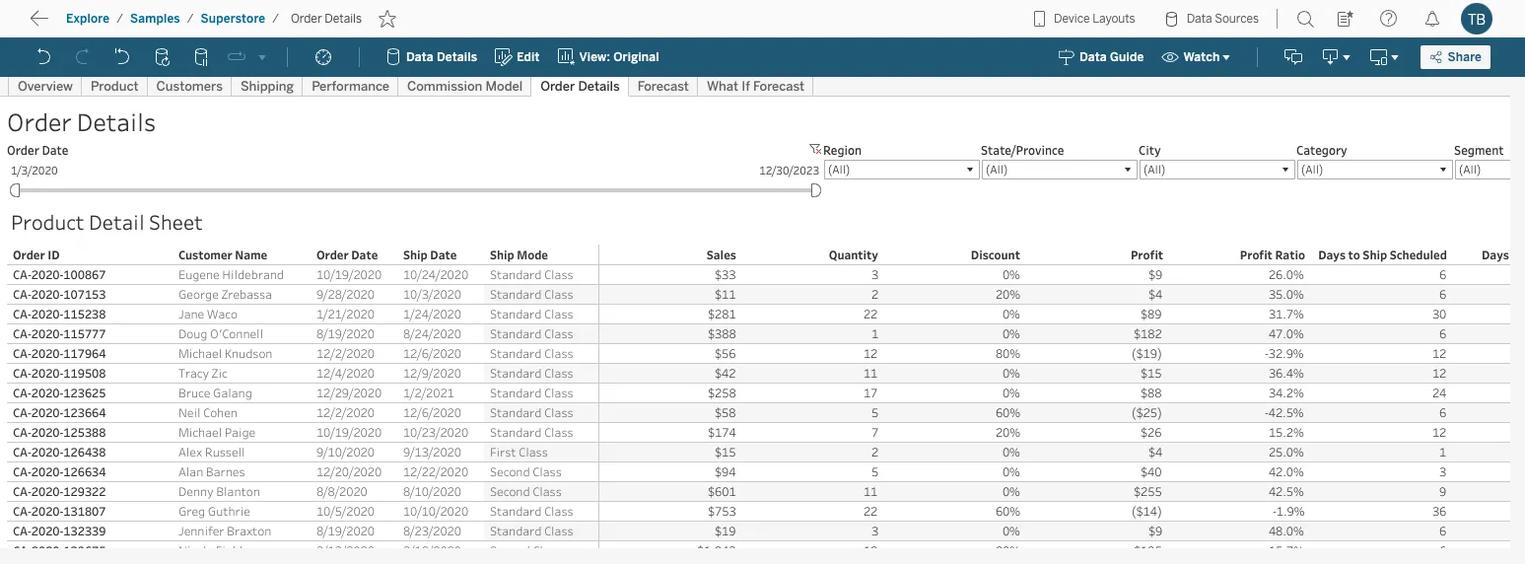 Task type: describe. For each thing, give the bounding box(es) containing it.
content
[[108, 15, 169, 33]]

to
[[89, 15, 104, 33]]

order details element
[[285, 12, 368, 26]]

superstore
[[201, 12, 266, 26]]

superstore link
[[200, 11, 267, 27]]

skip
[[51, 15, 85, 33]]

order
[[291, 12, 322, 26]]

skip to content
[[51, 15, 169, 33]]

details
[[325, 12, 362, 26]]

1 / from the left
[[117, 12, 123, 26]]

explore / samples / superstore /
[[66, 12, 279, 26]]



Task type: vqa. For each thing, say whether or not it's contained in the screenshot.
the rightmost 1
no



Task type: locate. For each thing, give the bounding box(es) containing it.
samples
[[130, 12, 180, 26]]

/ left "order"
[[272, 12, 279, 26]]

3 / from the left
[[272, 12, 279, 26]]

/ right the to
[[117, 12, 123, 26]]

2 horizontal spatial /
[[272, 12, 279, 26]]

explore
[[66, 12, 110, 26]]

0 horizontal spatial /
[[117, 12, 123, 26]]

1 horizontal spatial /
[[187, 12, 194, 26]]

samples link
[[129, 11, 181, 27]]

explore link
[[65, 11, 111, 27]]

/ right samples link
[[187, 12, 194, 26]]

order details
[[291, 12, 362, 26]]

2 / from the left
[[187, 12, 194, 26]]

/
[[117, 12, 123, 26], [187, 12, 194, 26], [272, 12, 279, 26]]

skip to content link
[[47, 11, 201, 37]]



